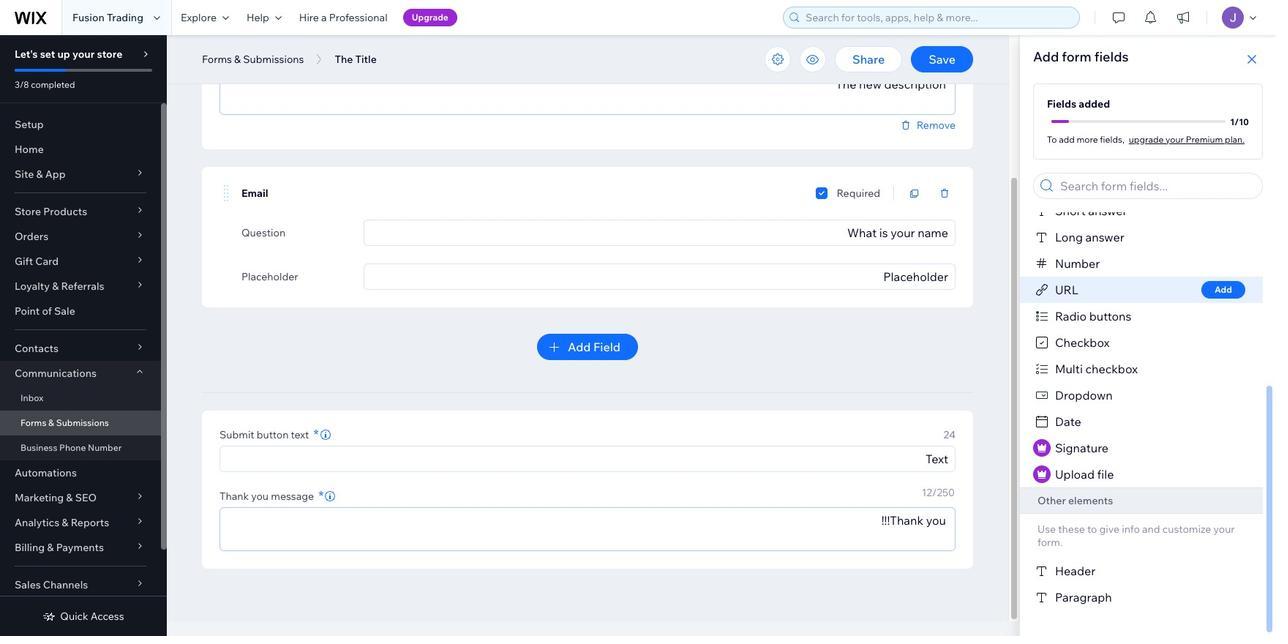 Task type: describe. For each thing, give the bounding box(es) containing it.
payments
[[56, 541, 104, 554]]

submissions for forms & submissions 'button'
[[243, 53, 304, 66]]

thank you message *
[[220, 488, 324, 504]]

upgrade your premium plan. button
[[1130, 133, 1246, 146]]

inbox link
[[0, 386, 161, 411]]

info
[[1123, 523, 1141, 536]]

answer for long answer
[[1086, 230, 1125, 245]]

these
[[1059, 523, 1086, 536]]

/ for 1
[[1235, 116, 1240, 127]]

dropdown
[[1056, 388, 1114, 403]]

question
[[242, 226, 286, 239]]

thank
[[220, 490, 249, 503]]

use these to give info and customize your form.
[[1038, 523, 1236, 549]]

marketing
[[15, 491, 64, 504]]

number inside sidebar element
[[88, 442, 122, 453]]

1 horizontal spatial number
[[1056, 256, 1101, 271]]

form
[[1063, 48, 1092, 65]]

save button
[[912, 46, 974, 72]]

19
[[915, 50, 926, 63]]

card
[[35, 255, 59, 268]]

10
[[1240, 116, 1250, 127]]

3/8 completed
[[15, 79, 75, 90]]

add field
[[568, 340, 621, 354]]

header
[[1056, 564, 1096, 578]]

to
[[1048, 134, 1058, 145]]

3/8
[[15, 79, 29, 90]]

added
[[1079, 97, 1111, 111]]

& for the marketing & seo popup button
[[66, 491, 73, 504]]

billing & payments
[[15, 541, 104, 554]]

communications button
[[0, 361, 161, 386]]

completed
[[31, 79, 75, 90]]

e.g., Submit field
[[225, 447, 951, 472]]

button
[[257, 428, 289, 442]]

field
[[594, 340, 621, 354]]

premium
[[1187, 134, 1224, 145]]

multi checkbox
[[1056, 362, 1139, 376]]

/ for 12
[[933, 486, 937, 499]]

up
[[57, 48, 70, 61]]

professional
[[329, 11, 388, 24]]

inbox
[[21, 392, 44, 403]]

setup link
[[0, 112, 161, 137]]

text
[[291, 428, 309, 442]]

point
[[15, 305, 40, 318]]

a
[[321, 11, 327, 24]]

loyalty
[[15, 280, 50, 293]]

short
[[1056, 204, 1086, 218]]

1000
[[931, 50, 956, 63]]

billing & payments button
[[0, 535, 161, 560]]

billing
[[15, 541, 45, 554]]

elements
[[1069, 494, 1114, 507]]

placeholder
[[242, 270, 298, 283]]

1 / 10
[[1231, 116, 1250, 127]]

add for add
[[1215, 284, 1233, 295]]

marketing & seo button
[[0, 485, 161, 510]]

quick access button
[[43, 610, 124, 623]]

forms & submissions button
[[195, 48, 312, 70]]

home
[[15, 143, 44, 156]]

fusion trading
[[72, 11, 144, 24]]

the title
[[335, 53, 377, 66]]

your inside the use these to give info and customize your form.
[[1214, 523, 1236, 536]]

* for submit button text *
[[314, 426, 319, 443]]

upload file
[[1056, 467, 1115, 482]]

automations link
[[0, 461, 161, 485]]

let's set up your store
[[15, 48, 123, 61]]

submit
[[220, 428, 255, 442]]

fields
[[1048, 97, 1077, 111]]

add form fields
[[1034, 48, 1130, 65]]

reports
[[71, 516, 109, 529]]

other
[[1038, 494, 1067, 507]]

channels
[[43, 578, 88, 592]]

submit button text *
[[220, 426, 319, 443]]

products
[[43, 205, 87, 218]]

store
[[97, 48, 123, 61]]

use
[[1038, 523, 1057, 536]]

& for loyalty & referrals 'dropdown button'
[[52, 280, 59, 293]]

upgrade
[[1130, 134, 1164, 145]]

sales
[[15, 578, 41, 592]]

you
[[251, 490, 269, 503]]

other elements
[[1038, 494, 1114, 507]]

explore
[[181, 11, 217, 24]]

required
[[837, 187, 881, 200]]

& for analytics & reports popup button
[[62, 516, 68, 529]]

add for add form fields
[[1034, 48, 1060, 65]]

Search form fields... field
[[1057, 174, 1259, 198]]

analytics & reports
[[15, 516, 109, 529]]

file
[[1098, 467, 1115, 482]]

orders
[[15, 230, 48, 243]]

analytics
[[15, 516, 59, 529]]

buttons
[[1090, 309, 1132, 324]]

forms & submissions for forms & submissions link
[[21, 417, 109, 428]]

forms for forms & submissions link
[[21, 417, 46, 428]]

1
[[1231, 116, 1235, 127]]

hire a professional link
[[291, 0, 397, 35]]

sales channels button
[[0, 573, 161, 597]]



Task type: locate. For each thing, give the bounding box(es) containing it.
your inside sidebar element
[[72, 48, 95, 61]]

add inside add button
[[1215, 284, 1233, 295]]

1 horizontal spatial add
[[1034, 48, 1060, 65]]

0 vertical spatial submissions
[[243, 53, 304, 66]]

& for forms & submissions link
[[48, 417, 54, 428]]

1 vertical spatial answer
[[1086, 230, 1125, 245]]

business phone number
[[21, 442, 122, 453]]

save
[[929, 52, 956, 67]]

long
[[1056, 230, 1084, 245]]

store
[[15, 205, 41, 218]]

submissions inside sidebar element
[[56, 417, 109, 428]]

long answer
[[1056, 230, 1125, 245]]

* right text
[[314, 426, 319, 443]]

submissions inside 'button'
[[243, 53, 304, 66]]

loyalty & referrals button
[[0, 274, 161, 299]]

0 vertical spatial number
[[1056, 256, 1101, 271]]

forms & submissions inside 'button'
[[202, 53, 304, 66]]

gift card button
[[0, 249, 161, 274]]

your right up
[[72, 48, 95, 61]]

1 horizontal spatial forms & submissions
[[202, 53, 304, 66]]

let's
[[15, 48, 38, 61]]

checkbox
[[1086, 362, 1139, 376]]

phone
[[59, 442, 86, 453]]

& for forms & submissions 'button'
[[234, 53, 241, 66]]

automations
[[15, 466, 77, 480]]

answer for short answer
[[1089, 204, 1128, 218]]

number
[[1056, 256, 1101, 271], [88, 442, 122, 453]]

None checkbox
[[817, 185, 828, 202]]

communications
[[15, 367, 97, 380]]

more
[[1077, 134, 1099, 145]]

forms down inbox at the bottom left
[[21, 417, 46, 428]]

1 vertical spatial forms & submissions
[[21, 417, 109, 428]]

app
[[45, 168, 66, 181]]

/ for 19
[[926, 50, 931, 63]]

1 horizontal spatial your
[[1166, 134, 1185, 145]]

e.g., Thanks for submitting! text field
[[220, 508, 956, 551]]

0 horizontal spatial /
[[926, 50, 931, 63]]

submissions down 'help' button
[[243, 53, 304, 66]]

fields,
[[1101, 134, 1125, 145]]

marketing & seo
[[15, 491, 97, 504]]

loyalty & referrals
[[15, 280, 104, 293]]

submissions
[[243, 53, 304, 66], [56, 417, 109, 428]]

the title button
[[328, 48, 384, 70]]

0 horizontal spatial add
[[568, 340, 591, 354]]

sidebar element
[[0, 35, 167, 636]]

0 vertical spatial add
[[1034, 48, 1060, 65]]

& inside 'button'
[[234, 53, 241, 66]]

19 / 1000
[[915, 50, 956, 63]]

home link
[[0, 137, 161, 162]]

quick access
[[60, 610, 124, 623]]

forms & submissions up business phone number on the bottom of page
[[21, 417, 109, 428]]

point of sale link
[[0, 299, 161, 324]]

forms & submissions down help at the top
[[202, 53, 304, 66]]

forms inside 'button'
[[202, 53, 232, 66]]

& right billing
[[47, 541, 54, 554]]

short answer
[[1056, 204, 1128, 218]]

* for thank you message *
[[319, 488, 324, 504]]

Type your question here... field
[[369, 220, 951, 245]]

*
[[314, 426, 319, 443], [319, 488, 324, 504]]

description
[[247, 53, 301, 67]]

& for billing & payments popup button
[[47, 541, 54, 554]]

/
[[926, 50, 931, 63], [1235, 116, 1240, 127], [933, 486, 937, 499]]

business phone number link
[[0, 436, 161, 461]]

upgrade
[[412, 12, 449, 23]]

& right loyalty
[[52, 280, 59, 293]]

trading
[[107, 11, 144, 24]]

of
[[42, 305, 52, 318]]

remove button
[[900, 119, 956, 132]]

submissions for forms & submissions link
[[56, 417, 109, 428]]

& inside 'dropdown button'
[[52, 280, 59, 293]]

0 horizontal spatial your
[[72, 48, 95, 61]]

& for 'site & app' dropdown button
[[36, 168, 43, 181]]

0 vertical spatial forms
[[202, 53, 232, 66]]

site
[[15, 168, 34, 181]]

1 horizontal spatial /
[[933, 486, 937, 499]]

access
[[91, 610, 124, 623]]

form
[[220, 53, 245, 67]]

contacts
[[15, 342, 59, 355]]

& inside dropdown button
[[36, 168, 43, 181]]

forms down explore
[[202, 53, 232, 66]]

answer down short answer
[[1086, 230, 1125, 245]]

hire a professional
[[299, 11, 388, 24]]

& left the description
[[234, 53, 241, 66]]

forms inside sidebar element
[[21, 417, 46, 428]]

gift card
[[15, 255, 59, 268]]

12
[[922, 486, 933, 499]]

0 horizontal spatial number
[[88, 442, 122, 453]]

store products
[[15, 205, 87, 218]]

Search for tools, apps, help & more... field
[[802, 7, 1076, 28]]

email
[[242, 187, 268, 200]]

1 vertical spatial *
[[319, 488, 324, 504]]

2 vertical spatial your
[[1214, 523, 1236, 536]]

set
[[40, 48, 55, 61]]

0 vertical spatial your
[[72, 48, 95, 61]]

forms & submissions for forms & submissions 'button'
[[202, 53, 304, 66]]

0 horizontal spatial forms
[[21, 417, 46, 428]]

1 horizontal spatial forms
[[202, 53, 232, 66]]

1 vertical spatial submissions
[[56, 417, 109, 428]]

add inside add field button
[[568, 340, 591, 354]]

1 vertical spatial number
[[88, 442, 122, 453]]

url
[[1056, 283, 1079, 297]]

upload
[[1056, 467, 1095, 482]]

1 vertical spatial your
[[1166, 134, 1185, 145]]

the
[[335, 53, 353, 66]]

0 vertical spatial forms & submissions
[[202, 53, 304, 66]]

2 vertical spatial /
[[933, 486, 937, 499]]

250
[[937, 486, 956, 499]]

forms
[[202, 53, 232, 66], [21, 417, 46, 428]]

contacts button
[[0, 336, 161, 361]]

checkbox
[[1056, 335, 1110, 350]]

your right upgrade
[[1166, 134, 1185, 145]]

2 horizontal spatial your
[[1214, 523, 1236, 536]]

forms for forms & submissions 'button'
[[202, 53, 232, 66]]

1 vertical spatial /
[[1235, 116, 1240, 127]]

fusion
[[72, 11, 105, 24]]

your right customize
[[1214, 523, 1236, 536]]

plan.
[[1226, 134, 1246, 145]]

referrals
[[61, 280, 104, 293]]

1 vertical spatial forms
[[21, 417, 46, 428]]

add field button
[[537, 334, 638, 360]]

date
[[1056, 414, 1082, 429]]

2 horizontal spatial add
[[1215, 284, 1233, 295]]

to
[[1088, 523, 1098, 536]]

form.
[[1038, 536, 1063, 549]]

fields added
[[1048, 97, 1111, 111]]

analytics & reports button
[[0, 510, 161, 535]]

& left reports at bottom left
[[62, 516, 68, 529]]

Add a short description... text field
[[220, 72, 956, 114]]

answer up long answer
[[1089, 204, 1128, 218]]

form description
[[220, 53, 301, 67]]

orders button
[[0, 224, 161, 249]]

& right site
[[36, 168, 43, 181]]

forms & submissions inside sidebar element
[[21, 417, 109, 428]]

number right phone
[[88, 442, 122, 453]]

remove
[[917, 119, 956, 132]]

2 horizontal spatial /
[[1235, 116, 1240, 127]]

add for add field
[[568, 340, 591, 354]]

hire
[[299, 11, 319, 24]]

0 vertical spatial answer
[[1089, 204, 1128, 218]]

Add placeholder text… field
[[369, 264, 951, 289]]

1 vertical spatial add
[[1215, 284, 1233, 295]]

customize
[[1163, 523, 1212, 536]]

0 vertical spatial /
[[926, 50, 931, 63]]

0 horizontal spatial forms & submissions
[[21, 417, 109, 428]]

2 vertical spatial add
[[568, 340, 591, 354]]

* right message
[[319, 488, 324, 504]]

number down long
[[1056, 256, 1101, 271]]

to add more fields, upgrade your premium plan.
[[1048, 134, 1246, 145]]

24
[[944, 428, 956, 442]]

submissions down 'inbox' link
[[56, 417, 109, 428]]

upgrade button
[[403, 9, 458, 26]]

0 vertical spatial *
[[314, 426, 319, 443]]

0 horizontal spatial submissions
[[56, 417, 109, 428]]

& left seo
[[66, 491, 73, 504]]

& up business
[[48, 417, 54, 428]]

title
[[355, 53, 377, 66]]

business
[[21, 442, 57, 453]]

1 horizontal spatial submissions
[[243, 53, 304, 66]]

share
[[853, 52, 885, 67]]



Task type: vqa. For each thing, say whether or not it's contained in the screenshot.
Drag . icon for Site sessions
no



